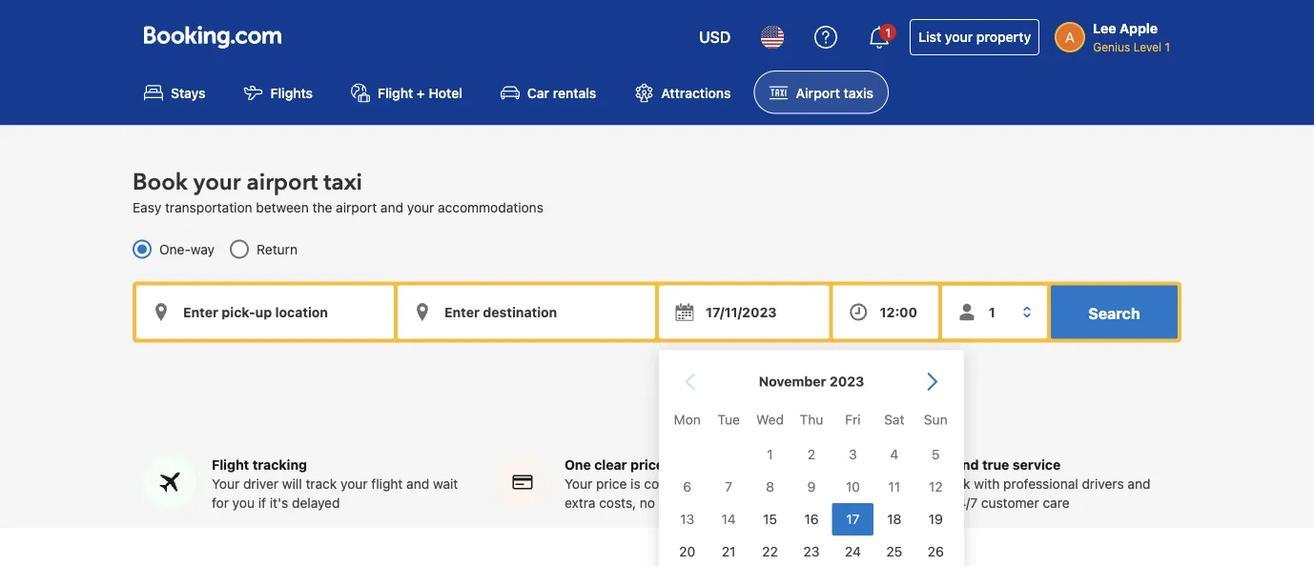 Task type: describe. For each thing, give the bounding box(es) containing it.
usd button
[[688, 14, 742, 60]]

if
[[258, 496, 266, 511]]

Enter pick-up location text field
[[136, 285, 394, 339]]

3
[[849, 447, 857, 462]]

flight for flight tracking your driver will track your flight and wait for you if it's delayed
[[212, 457, 249, 473]]

true
[[982, 457, 1010, 473]]

customer
[[981, 496, 1039, 511]]

fri
[[845, 412, 861, 427]]

flight + hotel
[[378, 85, 462, 100]]

costs,
[[599, 496, 636, 511]]

4
[[890, 447, 899, 462]]

6
[[683, 479, 692, 495]]

taxis
[[844, 85, 874, 100]]

apple
[[1120, 21, 1158, 36]]

flights
[[270, 85, 313, 100]]

–
[[763, 476, 771, 492]]

Enter destination text field
[[398, 285, 655, 339]]

stays link
[[129, 71, 221, 114]]

book
[[133, 167, 188, 198]]

1 inside button
[[886, 26, 891, 39]]

20 button
[[667, 536, 708, 567]]

sun
[[924, 412, 948, 427]]

we
[[918, 476, 937, 492]]

24 button
[[832, 536, 874, 567]]

genius
[[1093, 40, 1131, 53]]

1 button
[[857, 14, 903, 60]]

your left the accommodations
[[407, 199, 434, 215]]

14
[[722, 512, 736, 527]]

accommodations
[[438, 199, 544, 215]]

1 vertical spatial no
[[640, 496, 655, 511]]

airport
[[796, 85, 840, 100]]

car
[[527, 85, 550, 100]]

20
[[679, 544, 696, 560]]

18 button
[[874, 503, 915, 536]]

one-
[[159, 241, 191, 257]]

your inside one clear price your price is confirmed up front – no extra costs, no cash required
[[565, 476, 592, 492]]

rentals
[[553, 85, 596, 100]]

your inside flight tracking your driver will track your flight and wait for you if it's delayed
[[212, 476, 240, 492]]

23
[[804, 544, 820, 560]]

wait
[[433, 476, 458, 492]]

taxi
[[324, 167, 362, 198]]

one
[[565, 457, 591, 473]]

your inside flight tracking your driver will track your flight and wait for you if it's delayed
[[341, 476, 368, 492]]

flight tracking your driver will track your flight and wait for you if it's delayed
[[212, 457, 458, 511]]

front
[[730, 476, 759, 492]]

flight for flight + hotel
[[378, 85, 413, 100]]

and up the work
[[955, 457, 979, 473]]

16
[[804, 512, 819, 527]]

0 horizontal spatial airport
[[247, 167, 318, 198]]

11
[[888, 479, 901, 495]]

search button
[[1051, 285, 1178, 339]]

and inside the book your airport taxi easy transportation between the airport and your accommodations
[[381, 199, 403, 215]]

one clear price your price is confirmed up front – no extra costs, no cash required
[[565, 457, 790, 511]]

26
[[928, 544, 944, 560]]

extra
[[565, 496, 596, 511]]

19
[[929, 512, 943, 527]]

your inside 'link'
[[945, 29, 973, 45]]

18
[[887, 512, 902, 527]]

is
[[631, 476, 641, 492]]

7
[[725, 479, 733, 495]]

work
[[941, 476, 971, 492]]

16 button
[[791, 503, 832, 536]]

24/7
[[950, 496, 978, 511]]

flight
[[371, 476, 403, 492]]

wed
[[756, 412, 784, 427]]

21
[[722, 544, 736, 560]]

for
[[212, 496, 229, 511]]

you
[[232, 496, 255, 511]]

+
[[417, 85, 425, 100]]

airport taxis link
[[754, 71, 889, 114]]

9
[[807, 479, 816, 495]]

return
[[257, 241, 298, 257]]

17
[[846, 512, 860, 527]]

0 vertical spatial no
[[774, 476, 790, 492]]

and right drivers
[[1128, 476, 1151, 492]]

property
[[977, 29, 1031, 45]]

8
[[766, 479, 774, 495]]

list your property
[[919, 29, 1031, 45]]

clear
[[594, 457, 627, 473]]

delayed
[[292, 496, 340, 511]]



Task type: locate. For each thing, give the bounding box(es) containing it.
0 horizontal spatial flight
[[212, 457, 249, 473]]

1 right level
[[1165, 40, 1170, 53]]

19 button
[[915, 503, 957, 536]]

2 horizontal spatial 1
[[1165, 40, 1170, 53]]

15 button
[[750, 503, 791, 536]]

25
[[886, 544, 903, 560]]

car rentals
[[527, 85, 596, 100]]

1 horizontal spatial no
[[774, 476, 790, 492]]

1 horizontal spatial 1
[[886, 26, 891, 39]]

15
[[763, 512, 777, 527]]

flight + hotel link
[[336, 71, 478, 114]]

drivers
[[1082, 476, 1124, 492]]

cash
[[659, 496, 688, 511]]

airport taxis
[[796, 85, 874, 100]]

usd
[[699, 28, 731, 46]]

with
[[974, 476, 1000, 492]]

1 horizontal spatial your
[[565, 476, 592, 492]]

price
[[630, 457, 664, 473], [596, 476, 627, 492]]

2 your from the left
[[565, 476, 592, 492]]

care
[[1043, 496, 1070, 511]]

flights link
[[229, 71, 328, 114]]

search
[[1089, 304, 1140, 322]]

list
[[919, 29, 942, 45]]

attractions
[[661, 85, 731, 100]]

17 button
[[832, 503, 874, 536]]

23 button
[[791, 536, 832, 567]]

service
[[1013, 457, 1061, 473]]

12:00
[[880, 304, 918, 320]]

2023
[[830, 374, 864, 389]]

1 horizontal spatial airport
[[336, 199, 377, 215]]

13
[[680, 512, 695, 527]]

your down one at the left bottom of the page
[[565, 476, 592, 492]]

airport down taxi at left
[[336, 199, 377, 215]]

1 vertical spatial price
[[596, 476, 627, 492]]

and inside flight tracking your driver will track your flight and wait for you if it's delayed
[[406, 476, 429, 492]]

lee apple genius level 1
[[1093, 21, 1170, 53]]

flight left +
[[378, 85, 413, 100]]

0 horizontal spatial 1
[[767, 447, 773, 462]]

22
[[762, 544, 778, 560]]

book your airport taxi easy transportation between the airport and your accommodations
[[133, 167, 544, 215]]

november
[[759, 374, 826, 389]]

0 horizontal spatial price
[[596, 476, 627, 492]]

1 horizontal spatial price
[[630, 457, 664, 473]]

attractions link
[[619, 71, 746, 114]]

1 vertical spatial flight
[[212, 457, 249, 473]]

required
[[692, 496, 743, 511]]

way
[[191, 241, 215, 257]]

0 vertical spatial 1
[[886, 26, 891, 39]]

price down clear
[[596, 476, 627, 492]]

it's
[[270, 496, 288, 511]]

your right list
[[945, 29, 973, 45]]

1
[[886, 26, 891, 39], [1165, 40, 1170, 53], [767, 447, 773, 462]]

professional
[[1004, 476, 1078, 492]]

booking.com online hotel reservations image
[[144, 26, 281, 49]]

no
[[774, 476, 790, 492], [640, 496, 655, 511]]

1 up –
[[767, 447, 773, 462]]

price up is
[[630, 457, 664, 473]]

12:00 button
[[833, 285, 938, 339]]

tried and true service we work with professional drivers and have 24/7 customer care
[[918, 457, 1151, 511]]

and right the
[[381, 199, 403, 215]]

easy
[[133, 199, 161, 215]]

thu
[[800, 412, 824, 427]]

will
[[282, 476, 302, 492]]

hotel
[[429, 85, 462, 100]]

track
[[306, 476, 337, 492]]

driver
[[243, 476, 279, 492]]

1 vertical spatial 1
[[1165, 40, 1170, 53]]

no down is
[[640, 496, 655, 511]]

25 button
[[874, 536, 915, 567]]

1 vertical spatial airport
[[336, 199, 377, 215]]

tue
[[718, 412, 740, 427]]

1 horizontal spatial flight
[[378, 85, 413, 100]]

your
[[945, 29, 973, 45], [193, 167, 241, 198], [407, 199, 434, 215], [341, 476, 368, 492]]

list your property link
[[910, 19, 1040, 55]]

november 2023
[[759, 374, 864, 389]]

1 left list
[[886, 26, 891, 39]]

tried
[[918, 457, 951, 473]]

0 horizontal spatial your
[[212, 476, 240, 492]]

5
[[932, 447, 940, 462]]

flight inside flight tracking your driver will track your flight and wait for you if it's delayed
[[212, 457, 249, 473]]

0 vertical spatial price
[[630, 457, 664, 473]]

your
[[212, 476, 240, 492], [565, 476, 592, 492]]

1 inside the lee apple genius level 1
[[1165, 40, 1170, 53]]

24
[[845, 544, 861, 560]]

your up for
[[212, 476, 240, 492]]

2
[[808, 447, 816, 462]]

and left wait
[[406, 476, 429, 492]]

lee
[[1093, 21, 1116, 36]]

car rentals link
[[485, 71, 612, 114]]

0 horizontal spatial no
[[640, 496, 655, 511]]

2 vertical spatial 1
[[767, 447, 773, 462]]

10
[[846, 479, 860, 495]]

17/11/2023 button
[[659, 285, 829, 339]]

the
[[312, 199, 332, 215]]

0 vertical spatial airport
[[247, 167, 318, 198]]

stays
[[171, 85, 206, 100]]

1 your from the left
[[212, 476, 240, 492]]

17/11/2023
[[706, 304, 777, 320]]

26 button
[[915, 536, 957, 567]]

airport up between
[[247, 167, 318, 198]]

your right track
[[341, 476, 368, 492]]

and
[[381, 199, 403, 215], [955, 457, 979, 473], [406, 476, 429, 492], [1128, 476, 1151, 492]]

your up transportation
[[193, 167, 241, 198]]

confirmed
[[644, 476, 707, 492]]

mon
[[674, 412, 701, 427]]

flight up driver
[[212, 457, 249, 473]]

no right –
[[774, 476, 790, 492]]

0 vertical spatial flight
[[378, 85, 413, 100]]

level
[[1134, 40, 1162, 53]]



Task type: vqa. For each thing, say whether or not it's contained in the screenshot.
leftmost the price
yes



